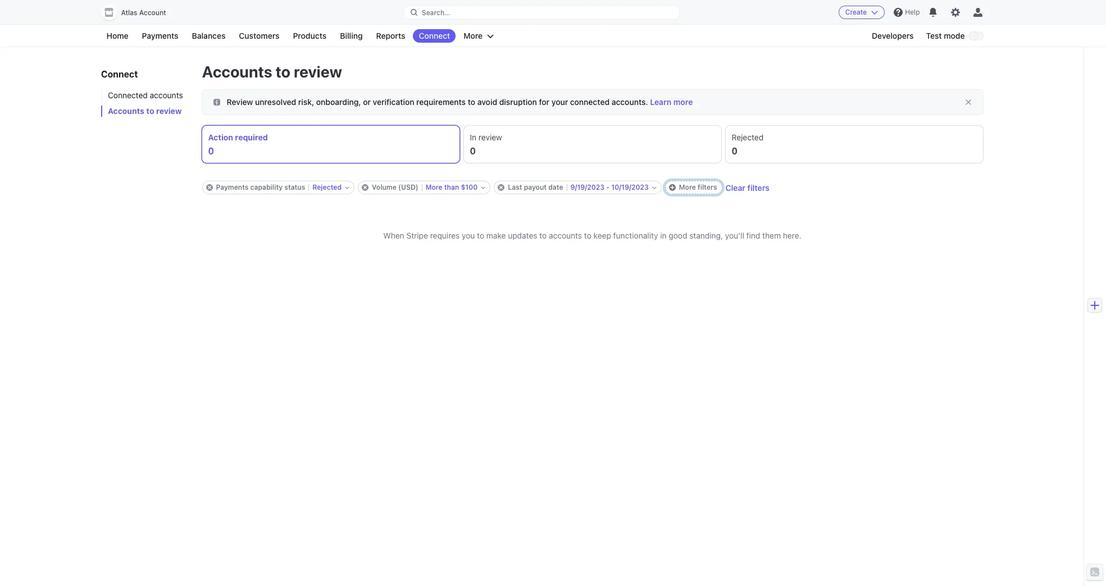 Task type: vqa. For each thing, say whether or not it's contained in the screenshot.
'Amount'
no



Task type: describe. For each thing, give the bounding box(es) containing it.
(usd)
[[398, 183, 418, 192]]

more
[[673, 97, 693, 107]]

risk,
[[298, 97, 314, 107]]

to left keep
[[584, 231, 591, 240]]

clear filters
[[726, 183, 770, 192]]

to inside "link"
[[146, 106, 154, 116]]

or
[[363, 97, 371, 107]]

accounts.
[[612, 97, 648, 107]]

connected
[[570, 97, 610, 107]]

requires
[[430, 231, 460, 240]]

more for more
[[464, 31, 483, 40]]

atlas
[[121, 8, 137, 17]]

verification
[[373, 97, 414, 107]]

last
[[508, 183, 522, 192]]

capability
[[250, 183, 283, 192]]

edit volume (usd) image
[[481, 185, 485, 190]]

review
[[227, 97, 253, 107]]

more filters
[[679, 183, 717, 192]]

reports link
[[371, 29, 411, 43]]

rejected for rejected
[[312, 183, 342, 192]]

keep
[[594, 231, 611, 240]]

to up unresolved
[[276, 62, 290, 81]]

for
[[539, 97, 549, 107]]

0 horizontal spatial connect
[[101, 69, 138, 79]]

volume
[[372, 183, 397, 192]]

required
[[235, 133, 268, 142]]

connect link
[[413, 29, 456, 43]]

payments capability status
[[216, 183, 305, 192]]

rejected 0
[[732, 133, 764, 156]]

more for more filters
[[679, 183, 696, 192]]

products link
[[287, 29, 332, 43]]

action
[[208, 133, 233, 142]]

status
[[284, 183, 305, 192]]

1 horizontal spatial accounts
[[549, 231, 582, 240]]

learn more link
[[650, 97, 693, 107]]

clear filters toolbar
[[202, 181, 983, 194]]

onboarding,
[[316, 97, 361, 107]]

reports
[[376, 31, 405, 40]]

to right you
[[477, 231, 484, 240]]

when stripe requires you to make updates to accounts to keep functionality in good standing, you'll find them here.
[[383, 231, 801, 240]]

date
[[548, 183, 563, 192]]

to left avoid
[[468, 97, 475, 107]]

account
[[139, 8, 166, 17]]

more than $100
[[426, 183, 478, 192]]

updates
[[508, 231, 537, 240]]

1 horizontal spatial accounts
[[202, 62, 272, 81]]

filters for clear filters
[[748, 183, 770, 192]]

stripe
[[406, 231, 428, 240]]

0 for in review 0
[[470, 146, 476, 156]]

home link
[[101, 29, 134, 43]]

test
[[926, 31, 942, 40]]

volume (usd)
[[372, 183, 418, 192]]

create
[[845, 8, 867, 16]]

review unresolved risk, onboarding, or verification requirements to avoid disruption for your connected accounts. learn more
[[227, 97, 693, 107]]

learn
[[650, 97, 671, 107]]

customers
[[239, 31, 279, 40]]

developers
[[872, 31, 914, 40]]

atlas account button
[[101, 4, 177, 20]]

9/19/2023 - 10/19/2023
[[570, 183, 649, 192]]

search…
[[422, 8, 450, 17]]

requirements
[[416, 97, 466, 107]]

0 for action required 0
[[208, 146, 214, 156]]

you'll
[[725, 231, 744, 240]]

connected
[[108, 90, 147, 100]]

0 horizontal spatial accounts
[[149, 90, 183, 100]]

avoid
[[477, 97, 497, 107]]

more button
[[458, 29, 500, 43]]

payments for payments
[[142, 31, 178, 40]]

accounts to review link
[[101, 106, 191, 117]]

more for more than $100
[[426, 183, 443, 192]]

in
[[470, 133, 476, 142]]



Task type: locate. For each thing, give the bounding box(es) containing it.
1 horizontal spatial accounts to review
[[202, 62, 342, 81]]

to right updates
[[539, 231, 547, 240]]

1 vertical spatial review
[[156, 106, 181, 116]]

functionality
[[613, 231, 658, 240]]

9/19/2023
[[570, 183, 605, 192]]

more right add more filters image
[[679, 183, 696, 192]]

0 horizontal spatial filters
[[698, 183, 717, 192]]

1 horizontal spatial filters
[[748, 183, 770, 192]]

1 horizontal spatial review
[[294, 62, 342, 81]]

1 vertical spatial rejected
[[312, 183, 342, 192]]

remove volume (usd) image
[[362, 184, 369, 191]]

billing link
[[334, 29, 368, 43]]

connected accounts link
[[101, 90, 191, 101]]

0 vertical spatial accounts
[[202, 62, 272, 81]]

more left than
[[426, 183, 443, 192]]

when
[[383, 231, 404, 240]]

disruption
[[499, 97, 537, 107]]

1 horizontal spatial more
[[464, 31, 483, 40]]

rejected left edit payments capability status icon at the top of page
[[312, 183, 342, 192]]

connected accounts
[[108, 90, 183, 100]]

filters right clear
[[748, 183, 770, 192]]

0 horizontal spatial review
[[156, 106, 181, 116]]

unresolved
[[255, 97, 296, 107]]

last payout date
[[508, 183, 563, 192]]

review up risk,
[[294, 62, 342, 81]]

payout
[[524, 183, 547, 192]]

0 inside 'action required 0'
[[208, 146, 214, 156]]

review right in
[[479, 133, 502, 142]]

make
[[486, 231, 506, 240]]

0 up clear
[[732, 146, 738, 156]]

0 inside in review 0
[[470, 146, 476, 156]]

1 horizontal spatial 0
[[470, 146, 476, 156]]

payments inside payments link
[[142, 31, 178, 40]]

payments inside clear filters toolbar
[[216, 183, 249, 192]]

2 horizontal spatial more
[[679, 183, 696, 192]]

1 vertical spatial accounts
[[108, 106, 144, 116]]

1 0 from the left
[[208, 146, 214, 156]]

balances
[[192, 31, 226, 40]]

1 vertical spatial payments
[[216, 183, 249, 192]]

balances link
[[186, 29, 231, 43]]

2 0 from the left
[[470, 146, 476, 156]]

rejected for rejected 0
[[732, 133, 764, 142]]

review down connected accounts link at the left of page
[[156, 106, 181, 116]]

3 0 from the left
[[732, 146, 738, 156]]

2 horizontal spatial review
[[479, 133, 502, 142]]

to
[[276, 62, 290, 81], [468, 97, 475, 107], [146, 106, 154, 116], [477, 231, 484, 240], [539, 231, 547, 240], [584, 231, 591, 240]]

1 horizontal spatial rejected
[[732, 133, 764, 142]]

customers link
[[233, 29, 285, 43]]

rejected inside clear filters toolbar
[[312, 183, 342, 192]]

accounts up accounts to review "link"
[[149, 90, 183, 100]]

0 horizontal spatial payments
[[142, 31, 178, 40]]

0 horizontal spatial rejected
[[312, 183, 342, 192]]

products
[[293, 31, 327, 40]]

connect down search…
[[419, 31, 450, 40]]

developers link
[[866, 29, 919, 43]]

accounts
[[149, 90, 183, 100], [549, 231, 582, 240]]

accounts left keep
[[549, 231, 582, 240]]

your
[[552, 97, 568, 107]]

review inside "link"
[[156, 106, 181, 116]]

more right connect link
[[464, 31, 483, 40]]

filters
[[748, 183, 770, 192], [698, 183, 717, 192]]

2 vertical spatial review
[[479, 133, 502, 142]]

standing,
[[689, 231, 723, 240]]

in
[[660, 231, 667, 240]]

action required 0
[[208, 133, 268, 156]]

to down connected accounts link at the left of page
[[146, 106, 154, 116]]

accounts to review inside "link"
[[108, 106, 181, 116]]

accounts down connected
[[108, 106, 144, 116]]

more
[[464, 31, 483, 40], [426, 183, 443, 192], [679, 183, 696, 192]]

help button
[[890, 3, 924, 21]]

0
[[208, 146, 214, 156], [470, 146, 476, 156], [732, 146, 738, 156]]

remove last payout date image
[[498, 184, 505, 191]]

filters for more filters
[[698, 183, 717, 192]]

them
[[762, 231, 781, 240]]

create button
[[839, 6, 885, 19]]

test mode
[[926, 31, 965, 40]]

notifications image
[[929, 8, 938, 17]]

review inside in review 0
[[479, 133, 502, 142]]

accounts to review
[[202, 62, 342, 81], [108, 106, 181, 116]]

help
[[905, 8, 920, 16]]

connect
[[419, 31, 450, 40], [101, 69, 138, 79]]

0 vertical spatial rejected
[[732, 133, 764, 142]]

1 vertical spatial connect
[[101, 69, 138, 79]]

0 vertical spatial accounts
[[149, 90, 183, 100]]

add more filters image
[[669, 184, 676, 191]]

2 horizontal spatial 0
[[732, 146, 738, 156]]

connect up connected
[[101, 69, 138, 79]]

tab list
[[202, 126, 983, 163]]

0 horizontal spatial accounts to review
[[108, 106, 181, 116]]

edit payments capability status image
[[345, 185, 349, 190]]

accounts inside "link"
[[108, 106, 144, 116]]

Search… text field
[[404, 5, 680, 19]]

in review 0
[[470, 133, 502, 156]]

accounts to review down connected accounts link at the left of page
[[108, 106, 181, 116]]

filters left clear
[[698, 183, 717, 192]]

remove payments capability status image
[[206, 184, 213, 191]]

clear filters button
[[726, 183, 770, 192]]

0 vertical spatial accounts to review
[[202, 62, 342, 81]]

review
[[294, 62, 342, 81], [156, 106, 181, 116], [479, 133, 502, 142]]

payments down "account"
[[142, 31, 178, 40]]

0 horizontal spatial 0
[[208, 146, 214, 156]]

0 inside 'rejected 0'
[[732, 146, 738, 156]]

payments
[[142, 31, 178, 40], [216, 183, 249, 192]]

1 horizontal spatial payments
[[216, 183, 249, 192]]

home
[[106, 31, 128, 40]]

0 vertical spatial review
[[294, 62, 342, 81]]

here.
[[783, 231, 801, 240]]

0 vertical spatial connect
[[419, 31, 450, 40]]

billing
[[340, 31, 363, 40]]

tab list containing 0
[[202, 126, 983, 163]]

payments right remove payments capability status "icon"
[[216, 183, 249, 192]]

0 horizontal spatial accounts
[[108, 106, 144, 116]]

0 down in
[[470, 146, 476, 156]]

good
[[669, 231, 687, 240]]

accounts to review up unresolved
[[202, 62, 342, 81]]

payments for payments capability status
[[216, 183, 249, 192]]

edit last payout date image
[[652, 185, 657, 190]]

clear
[[726, 183, 746, 192]]

$100
[[461, 183, 478, 192]]

1 horizontal spatial connect
[[419, 31, 450, 40]]

svg image
[[213, 99, 220, 106]]

0 vertical spatial payments
[[142, 31, 178, 40]]

-
[[606, 183, 610, 192]]

than
[[444, 183, 459, 192]]

atlas account
[[121, 8, 166, 17]]

accounts up review
[[202, 62, 272, 81]]

0 down action
[[208, 146, 214, 156]]

payments link
[[136, 29, 184, 43]]

1 vertical spatial accounts to review
[[108, 106, 181, 116]]

rejected
[[732, 133, 764, 142], [312, 183, 342, 192]]

find
[[746, 231, 760, 240]]

1 vertical spatial accounts
[[549, 231, 582, 240]]

Search… search field
[[404, 5, 680, 19]]

rejected up clear filters
[[732, 133, 764, 142]]

accounts
[[202, 62, 272, 81], [108, 106, 144, 116]]

mode
[[944, 31, 965, 40]]

10/19/2023
[[611, 183, 649, 192]]

0 horizontal spatial more
[[426, 183, 443, 192]]

you
[[462, 231, 475, 240]]

more inside button
[[464, 31, 483, 40]]



